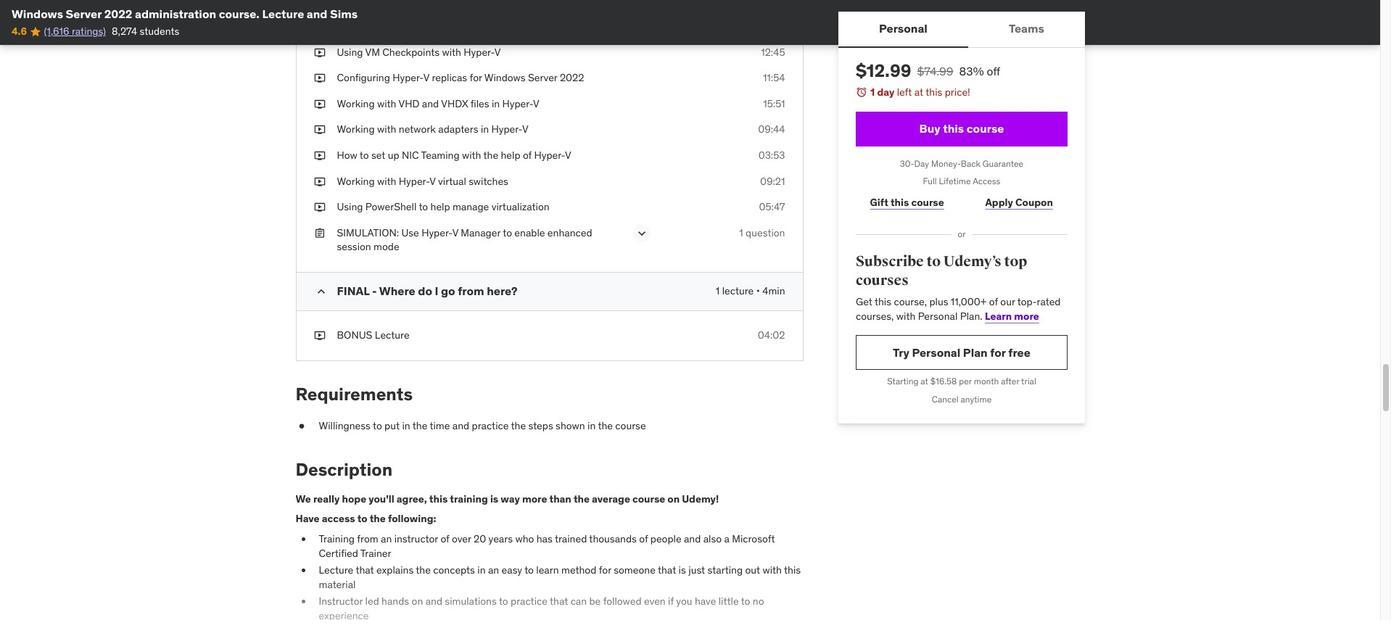 Task type: locate. For each thing, give the bounding box(es) containing it.
xsmall image for working with vhd and vhdx files in hyper-v
[[314, 97, 325, 111]]

and right time in the left of the page
[[453, 420, 470, 433]]

courses
[[856, 271, 909, 289]]

windows up the 4.6
[[12, 7, 63, 21]]

1 using from the top
[[337, 45, 363, 59]]

2 vertical spatial lecture
[[319, 564, 354, 577]]

1 vertical spatial vm
[[365, 45, 380, 59]]

that left can
[[550, 595, 568, 608]]

0 vertical spatial server
[[66, 7, 102, 21]]

0 vertical spatial personal
[[879, 21, 928, 36]]

3 working from the top
[[337, 175, 375, 188]]

free
[[1009, 345, 1031, 360]]

2 xsmall image from the top
[[314, 71, 325, 86]]

on right hands
[[412, 595, 423, 608]]

at right left
[[915, 86, 923, 99]]

4 xsmall image from the top
[[314, 123, 325, 137]]

1 right alarm icon
[[870, 86, 875, 99]]

0 horizontal spatial an
[[381, 533, 392, 546]]

from right go
[[458, 284, 484, 298]]

starting
[[708, 564, 743, 577]]

working down set
[[337, 175, 375, 188]]

1 vertical spatial using
[[337, 200, 363, 214]]

v inside the simulation: use hyper-v manager to enable enhanced session mode
[[453, 226, 459, 239]]

from
[[458, 284, 484, 298], [357, 533, 379, 546]]

0 horizontal spatial practice
[[472, 420, 509, 433]]

and left also
[[684, 533, 701, 546]]

with
[[442, 45, 462, 59], [377, 97, 397, 110], [377, 123, 397, 136], [462, 149, 481, 162], [377, 175, 397, 188], [896, 310, 916, 323], [763, 564, 782, 577]]

1 horizontal spatial help
[[501, 149, 521, 162]]

and
[[307, 7, 328, 21], [422, 97, 439, 110], [453, 420, 470, 433], [684, 533, 701, 546], [426, 595, 443, 608]]

1 how from the top
[[337, 20, 358, 33]]

2 vertical spatial working
[[337, 175, 375, 188]]

personal down 'plus'
[[918, 310, 958, 323]]

even
[[644, 595, 666, 608]]

windows up files
[[485, 71, 526, 84]]

and left sims
[[307, 7, 328, 21]]

6 xsmall image from the top
[[314, 175, 325, 189]]

to left set
[[360, 149, 369, 162]]

0 horizontal spatial lecture
[[262, 7, 304, 21]]

2 horizontal spatial for
[[990, 345, 1006, 360]]

tab list
[[838, 12, 1085, 48]]

in right shown at the bottom left
[[588, 420, 596, 433]]

0 horizontal spatial 1
[[716, 284, 720, 298]]

at left $16.58
[[921, 376, 928, 387]]

an up trainer
[[381, 533, 392, 546]]

0 vertical spatial more
[[1014, 310, 1039, 323]]

from inside we really hope you'll agree, this training is way more than the average course on udemy! have access to the following: training from an instructor of over 20 years who has trained thousands of people and also a microsoft certified trainer lecture that explains the concepts in an easy to learn method for someone that is just starting out with this material instructor led hands on and simulations to practice that can be followed even if you have little to no experience
[[357, 533, 379, 546]]

the right than
[[574, 493, 590, 506]]

with inside get this course, plus 11,000+ of our top-rated courses, with personal plan.
[[896, 310, 916, 323]]

3 xsmall image from the top
[[314, 97, 325, 111]]

20
[[474, 533, 486, 546]]

1 vertical spatial an
[[488, 564, 499, 577]]

windows server 2022 administration course. lecture and sims
[[12, 7, 358, 21]]

2 how from the top
[[337, 149, 358, 162]]

course right shown at the bottom left
[[616, 420, 646, 433]]

2 working from the top
[[337, 123, 375, 136]]

0 vertical spatial windows
[[12, 7, 63, 21]]

with left vhd
[[377, 97, 397, 110]]

1 horizontal spatial on
[[668, 493, 680, 506]]

with inside we really hope you'll agree, this training is way more than the average course on udemy! have access to the following: training from an instructor of over 20 years who has trained thousands of people and also a microsoft certified trainer lecture that explains the concepts in an easy to learn method for someone that is just starting out with this material instructor led hands on and simulations to practice that can be followed even if you have little to no experience
[[763, 564, 782, 577]]

0 vertical spatial is
[[490, 493, 499, 506]]

2022
[[104, 7, 132, 21], [560, 71, 584, 84]]

1 vertical spatial working
[[337, 123, 375, 136]]

in down files
[[481, 123, 489, 136]]

to left no
[[741, 595, 751, 608]]

personal inside the try personal plan for free link
[[912, 345, 961, 360]]

hyper- down nic
[[399, 175, 430, 188]]

0 vertical spatial how
[[337, 20, 358, 33]]

2 horizontal spatial 1
[[870, 86, 875, 99]]

following:
[[388, 513, 436, 526]]

0 horizontal spatial from
[[357, 533, 379, 546]]

1 vertical spatial is
[[679, 564, 686, 577]]

lecture right bonus
[[375, 329, 410, 342]]

course up back
[[967, 121, 1004, 136]]

1 vertical spatial 1
[[740, 226, 744, 239]]

1 vertical spatial windows
[[485, 71, 526, 84]]

alarm image
[[856, 86, 868, 98]]

administration
[[135, 7, 216, 21]]

personal up $16.58
[[912, 345, 961, 360]]

question
[[746, 226, 786, 239]]

also
[[704, 533, 722, 546]]

lecture up "material"
[[319, 564, 354, 577]]

this right gift
[[891, 196, 909, 209]]

1 horizontal spatial is
[[679, 564, 686, 577]]

0 vertical spatial on
[[668, 493, 680, 506]]

learn
[[985, 310, 1012, 323]]

that down trainer
[[356, 564, 374, 577]]

course.
[[219, 7, 260, 21]]

gift this course
[[870, 196, 945, 209]]

hyper-
[[464, 45, 495, 59], [393, 71, 424, 84], [503, 97, 533, 110], [492, 123, 522, 136], [534, 149, 565, 162], [399, 175, 430, 188], [422, 226, 453, 239]]

help down virtual
[[431, 200, 450, 214]]

1 vertical spatial more
[[522, 493, 547, 506]]

teams
[[1009, 21, 1045, 36]]

2 vertical spatial 1
[[716, 284, 720, 298]]

1 horizontal spatial server
[[528, 71, 558, 84]]

hands
[[382, 595, 409, 608]]

0 horizontal spatial help
[[431, 200, 450, 214]]

for left free
[[990, 345, 1006, 360]]

0 horizontal spatial more
[[522, 493, 547, 506]]

2 horizontal spatial that
[[658, 564, 676, 577]]

hyper- inside the simulation: use hyper-v manager to enable enhanced session mode
[[422, 226, 453, 239]]

1 horizontal spatial vm
[[390, 20, 405, 33]]

subscribe
[[856, 253, 924, 271]]

1 vertical spatial personal
[[918, 310, 958, 323]]

for right method
[[599, 564, 612, 577]]

tab list containing personal
[[838, 12, 1085, 48]]

virtual
[[438, 175, 466, 188]]

to inside the simulation: use hyper-v manager to enable enhanced session mode
[[503, 226, 512, 239]]

that left just
[[658, 564, 676, 577]]

course,
[[894, 296, 927, 309]]

1 vertical spatial practice
[[511, 595, 548, 608]]

personal up $12.99 on the top of page
[[879, 21, 928, 36]]

use
[[402, 226, 419, 239]]

way
[[501, 493, 520, 506]]

in right files
[[492, 97, 500, 110]]

how left set
[[337, 149, 358, 162]]

1 vertical spatial server
[[528, 71, 558, 84]]

course down full
[[912, 196, 945, 209]]

xsmall image for working with network adapters in hyper-v
[[314, 123, 325, 137]]

gift this course link
[[856, 188, 959, 217]]

xsmall image
[[314, 0, 325, 8], [314, 20, 325, 34], [314, 200, 325, 215], [314, 329, 325, 343], [296, 420, 307, 434]]

1 working from the top
[[337, 97, 375, 110]]

an left easy
[[488, 564, 499, 577]]

8,274 students
[[112, 25, 180, 38]]

0 horizontal spatial that
[[356, 564, 374, 577]]

1 vertical spatial how
[[337, 149, 358, 162]]

2 using from the top
[[337, 200, 363, 214]]

1 horizontal spatial practice
[[511, 595, 548, 608]]

5 xsmall image from the top
[[314, 149, 325, 163]]

0 vertical spatial working
[[337, 97, 375, 110]]

0 vertical spatial using
[[337, 45, 363, 59]]

and right vhd
[[422, 97, 439, 110]]

using up 'configuring'
[[337, 45, 363, 59]]

1 vertical spatial 2022
[[560, 71, 584, 84]]

agree,
[[397, 493, 427, 506]]

1 horizontal spatial 1
[[740, 226, 744, 239]]

personal button
[[838, 12, 968, 46]]

7 xsmall image from the top
[[314, 226, 325, 241]]

1 left lecture
[[716, 284, 720, 298]]

1 horizontal spatial lecture
[[319, 564, 354, 577]]

1 horizontal spatial for
[[599, 564, 612, 577]]

is left just
[[679, 564, 686, 577]]

students
[[140, 25, 180, 38]]

resource
[[407, 20, 450, 33]]

on left udemy!
[[668, 493, 680, 506]]

with down the course,
[[896, 310, 916, 323]]

4.6
[[12, 25, 27, 38]]

sims
[[330, 7, 358, 21]]

1 horizontal spatial 2022
[[560, 71, 584, 84]]

switches
[[469, 175, 509, 188]]

xsmall image
[[314, 45, 325, 60], [314, 71, 325, 86], [314, 97, 325, 111], [314, 123, 325, 137], [314, 149, 325, 163], [314, 175, 325, 189], [314, 226, 325, 241]]

1 vertical spatial help
[[431, 200, 450, 214]]

to left enable on the top of the page
[[503, 226, 512, 239]]

of left 'our'
[[989, 296, 998, 309]]

working down 'configuring'
[[337, 97, 375, 110]]

1 vertical spatial on
[[412, 595, 423, 608]]

hyper- down the using powershell to help manage virtualization
[[422, 226, 453, 239]]

xsmall image for working with hyper-v virtual switches
[[314, 175, 325, 189]]

practice
[[472, 420, 509, 433], [511, 595, 548, 608]]

a
[[725, 533, 730, 546]]

back
[[961, 158, 981, 169]]

this right buy
[[943, 121, 964, 136]]

steps
[[529, 420, 553, 433]]

the down you'll on the bottom
[[370, 513, 386, 526]]

starting at $16.58 per month after trial cancel anytime
[[887, 376, 1036, 405]]

vm
[[390, 20, 405, 33], [365, 45, 380, 59]]

have
[[695, 595, 716, 608]]

using up simulation:
[[337, 200, 363, 214]]

trained
[[555, 533, 587, 546]]

working
[[337, 97, 375, 110], [337, 123, 375, 136], [337, 175, 375, 188]]

0 horizontal spatial windows
[[12, 7, 63, 21]]

little
[[719, 595, 739, 608]]

on
[[668, 493, 680, 506], [412, 595, 423, 608]]

1 vertical spatial at
[[921, 376, 928, 387]]

vm down 'use'
[[365, 45, 380, 59]]

0 vertical spatial help
[[501, 149, 521, 162]]

help up switches in the left of the page
[[501, 149, 521, 162]]

lecture
[[722, 284, 754, 298]]

with right out
[[763, 564, 782, 577]]

and left simulations in the left bottom of the page
[[426, 595, 443, 608]]

with up powershell
[[377, 175, 397, 188]]

practice down easy
[[511, 595, 548, 608]]

personal inside get this course, plus 11,000+ of our top-rated courses, with personal plan.
[[918, 310, 958, 323]]

1 vertical spatial lecture
[[375, 329, 410, 342]]

access
[[973, 176, 1001, 187]]

0 horizontal spatial 2022
[[104, 7, 132, 21]]

personal inside personal button
[[879, 21, 928, 36]]

2 vertical spatial personal
[[912, 345, 961, 360]]

how left 'use'
[[337, 20, 358, 33]]

ratings)
[[72, 25, 106, 38]]

0 horizontal spatial server
[[66, 7, 102, 21]]

1 left question
[[740, 226, 744, 239]]

full
[[923, 176, 937, 187]]

1 horizontal spatial an
[[488, 564, 499, 577]]

learn more link
[[985, 310, 1039, 323]]

working for working with hyper-v virtual switches
[[337, 175, 375, 188]]

-
[[372, 284, 377, 298]]

xsmall image for using vm checkpoints with hyper-v
[[314, 45, 325, 60]]

1 vertical spatial from
[[357, 533, 379, 546]]

more down top-
[[1014, 310, 1039, 323]]

vm right 'use'
[[390, 20, 405, 33]]

15:51
[[764, 97, 786, 110]]

server
[[66, 7, 102, 21], [528, 71, 558, 84]]

0 vertical spatial for
[[470, 71, 482, 84]]

with up replicas
[[442, 45, 462, 59]]

0 vertical spatial vm
[[390, 20, 405, 33]]

working up set
[[337, 123, 375, 136]]

is left way
[[490, 493, 499, 506]]

4min
[[763, 284, 786, 298]]

willingness
[[319, 420, 371, 433]]

plan
[[963, 345, 988, 360]]

certified
[[319, 547, 358, 560]]

manager
[[461, 226, 501, 239]]

working for working with network adapters in hyper-v
[[337, 123, 375, 136]]

0 horizontal spatial is
[[490, 493, 499, 506]]

to right easy
[[525, 564, 534, 577]]

training
[[319, 533, 355, 546]]

learn
[[536, 564, 559, 577]]

the right shown at the bottom left
[[598, 420, 613, 433]]

from up trainer
[[357, 533, 379, 546]]

material
[[319, 578, 356, 591]]

2 horizontal spatial lecture
[[375, 329, 410, 342]]

0 vertical spatial lecture
[[262, 7, 304, 21]]

the right 'explains'
[[416, 564, 431, 577]]

0 vertical spatial from
[[458, 284, 484, 298]]

show lecture description image
[[635, 226, 649, 241]]

0 horizontal spatial for
[[470, 71, 482, 84]]

0 horizontal spatial vm
[[365, 45, 380, 59]]

we really hope you'll agree, this training is way more than the average course on udemy! have access to the following: training from an instructor of over 20 years who has trained thousands of people and also a microsoft certified trainer lecture that explains the concepts in an easy to learn method for someone that is just starting out with this material instructor led hands on and simulations to practice that can be followed even if you have little to no experience
[[296, 493, 801, 620]]

to left udemy's
[[927, 253, 941, 271]]

0 vertical spatial 2022
[[104, 7, 132, 21]]

vhdx
[[441, 97, 468, 110]]

more right way
[[522, 493, 547, 506]]

in inside we really hope you'll agree, this training is way more than the average course on udemy! have access to the following: training from an instructor of over 20 years who has trained thousands of people and also a microsoft certified trainer lecture that explains the concepts in an easy to learn method for someone that is just starting out with this material instructor led hands on and simulations to practice that can be followed even if you have little to no experience
[[478, 564, 486, 577]]

help
[[501, 149, 521, 162], [431, 200, 450, 214]]

than
[[550, 493, 572, 506]]

course inside we really hope you'll agree, this training is way more than the average course on udemy! have access to the following: training from an instructor of over 20 years who has trained thousands of people and also a microsoft certified trainer lecture that explains the concepts in an easy to learn method for someone that is just starting out with this material instructor led hands on and simulations to practice that can be followed even if you have little to no experience
[[633, 493, 666, 506]]

course right average
[[633, 493, 666, 506]]

in
[[492, 97, 500, 110], [481, 123, 489, 136], [402, 420, 410, 433], [588, 420, 596, 433], [478, 564, 486, 577]]

lecture right course.
[[262, 7, 304, 21]]

at
[[915, 86, 923, 99], [921, 376, 928, 387]]

to down hope
[[358, 513, 368, 526]]

checkpoints
[[383, 45, 440, 59]]

in right concepts
[[478, 564, 486, 577]]

powershell
[[366, 200, 417, 214]]

this up courses, at the right
[[875, 296, 892, 309]]

1 day left at this price!
[[870, 86, 970, 99]]

03:53
[[759, 149, 786, 162]]

2 vertical spatial for
[[599, 564, 612, 577]]

plan.
[[960, 310, 983, 323]]

1 for 1 question
[[740, 226, 744, 239]]

how to use vm resource groups
[[337, 20, 485, 33]]

1 horizontal spatial more
[[1014, 310, 1039, 323]]

1 xsmall image from the top
[[314, 45, 325, 60]]

average
[[592, 493, 631, 506]]

0 vertical spatial 1
[[870, 86, 875, 99]]

lecture
[[262, 7, 304, 21], [375, 329, 410, 342], [319, 564, 354, 577]]

using powershell to help manage virtualization
[[337, 200, 550, 214]]

enhanced
[[548, 226, 592, 239]]

in right put
[[402, 420, 410, 433]]

for up files
[[470, 71, 482, 84]]

practice right time in the left of the page
[[472, 420, 509, 433]]

buy this course button
[[856, 111, 1068, 146]]



Task type: describe. For each thing, give the bounding box(es) containing it.
anytime
[[961, 394, 992, 405]]

using for using vm checkpoints with hyper-v
[[337, 45, 363, 59]]

top
[[1004, 253, 1027, 271]]

hyper- right adapters
[[492, 123, 522, 136]]

xsmall image for configuring hyper-v replicas for windows server 2022
[[314, 71, 325, 86]]

simulation:
[[337, 226, 399, 239]]

hyper- right files
[[503, 97, 533, 110]]

description
[[296, 459, 393, 481]]

12:45
[[761, 45, 786, 59]]

top-
[[1018, 296, 1037, 309]]

0 vertical spatial practice
[[472, 420, 509, 433]]

course inside "button"
[[967, 121, 1004, 136]]

1 horizontal spatial windows
[[485, 71, 526, 84]]

subscribe to udemy's top courses
[[856, 253, 1027, 289]]

try personal plan for free
[[893, 345, 1031, 360]]

$16.58
[[930, 376, 957, 387]]

if
[[668, 595, 674, 608]]

courses,
[[856, 310, 894, 323]]

the left time in the left of the page
[[413, 420, 428, 433]]

05:47
[[759, 200, 786, 214]]

price!
[[945, 86, 970, 99]]

this inside "button"
[[943, 121, 964, 136]]

of inside get this course, plus 11,000+ of our top-rated courses, with personal plan.
[[989, 296, 998, 309]]

has
[[537, 533, 553, 546]]

really
[[313, 493, 340, 506]]

8,274
[[112, 25, 137, 38]]

this down $74.99
[[926, 86, 942, 99]]

coupon
[[1015, 196, 1053, 209]]

get this course, plus 11,000+ of our top-rated courses, with personal plan.
[[856, 296, 1061, 323]]

no
[[753, 595, 765, 608]]

0 horizontal spatial on
[[412, 595, 423, 608]]

concepts
[[433, 564, 475, 577]]

1 for 1 lecture • 4min
[[716, 284, 720, 298]]

hyper- up vhd
[[393, 71, 424, 84]]

bonus lecture
[[337, 329, 410, 342]]

to left 'use'
[[360, 20, 369, 33]]

small image
[[314, 284, 328, 299]]

to down easy
[[499, 595, 508, 608]]

apply
[[985, 196, 1013, 209]]

how for how to use vm resource groups
[[337, 20, 358, 33]]

month
[[974, 376, 999, 387]]

shown
[[556, 420, 585, 433]]

bonus
[[337, 329, 373, 342]]

1 for 1 day left at this price!
[[870, 86, 875, 99]]

1 horizontal spatial that
[[550, 595, 568, 608]]

configuring hyper-v replicas for windows server 2022
[[337, 71, 584, 84]]

30-day money-back guarantee full lifetime access
[[900, 158, 1024, 187]]

practice inside we really hope you'll agree, this training is way more than the average course on udemy! have access to the following: training from an instructor of over 20 years who has trained thousands of people and also a microsoft certified trainer lecture that explains the concepts in an easy to learn method for someone that is just starting out with this material instructor led hands on and simulations to practice that can be followed even if you have little to no experience
[[511, 595, 548, 608]]

udemy!
[[682, 493, 719, 506]]

working with hyper-v virtual switches
[[337, 175, 509, 188]]

1 vertical spatial for
[[990, 345, 1006, 360]]

just
[[689, 564, 705, 577]]

left
[[897, 86, 912, 99]]

for inside we really hope you'll agree, this training is way more than the average course on udemy! have access to the following: training from an instructor of over 20 years who has trained thousands of people and also a microsoft certified trainer lecture that explains the concepts in an easy to learn method for someone that is just starting out with this material instructor led hands on and simulations to practice that can be followed even if you have little to no experience
[[599, 564, 612, 577]]

of up virtualization
[[523, 149, 532, 162]]

using for using powershell to help manage virtualization
[[337, 200, 363, 214]]

$12.99
[[856, 60, 911, 82]]

willingness to put in the time and practice the steps shown in the course
[[319, 420, 646, 433]]

go
[[441, 284, 455, 298]]

trainer
[[360, 547, 392, 560]]

nic
[[402, 149, 419, 162]]

0 vertical spatial an
[[381, 533, 392, 546]]

(1,616
[[44, 25, 69, 38]]

years
[[489, 533, 513, 546]]

more inside we really hope you'll agree, this training is way more than the average course on udemy! have access to the following: training from an instructor of over 20 years who has trained thousands of people and also a microsoft certified trainer lecture that explains the concepts in an easy to learn method for someone that is just starting out with this material instructor led hands on and simulations to practice that can be followed even if you have little to no experience
[[522, 493, 547, 506]]

with down adapters
[[462, 149, 481, 162]]

xsmall image for how to set up nic teaming with the help of hyper-v
[[314, 149, 325, 163]]

of left the people
[[639, 533, 648, 546]]

final
[[337, 284, 370, 298]]

lecture inside we really hope you'll agree, this training is way more than the average course on udemy! have access to the following: training from an instructor of over 20 years who has trained thousands of people and also a microsoft certified trainer lecture that explains the concepts in an easy to learn method for someone that is just starting out with this material instructor led hands on and simulations to practice that can be followed even if you have little to no experience
[[319, 564, 354, 577]]

try personal plan for free link
[[856, 336, 1068, 370]]

configuring
[[337, 71, 390, 84]]

30-
[[900, 158, 914, 169]]

this right the agree, in the bottom of the page
[[429, 493, 448, 506]]

to down working with hyper-v virtual switches
[[419, 200, 428, 214]]

rated
[[1037, 296, 1061, 309]]

hyper- down 'groups'
[[464, 45, 495, 59]]

of left over
[[441, 533, 450, 546]]

1 horizontal spatial from
[[458, 284, 484, 298]]

get
[[856, 296, 872, 309]]

followed
[[603, 595, 642, 608]]

instructor
[[319, 595, 363, 608]]

83%
[[959, 64, 984, 78]]

buy this course
[[919, 121, 1004, 136]]

11,000+
[[951, 296, 987, 309]]

apply coupon button
[[971, 188, 1068, 217]]

people
[[651, 533, 682, 546]]

how for how to set up nic teaming with the help of hyper-v
[[337, 149, 358, 162]]

virtualization
[[492, 200, 550, 214]]

teaming
[[421, 149, 460, 162]]

cancel
[[932, 394, 959, 405]]

you
[[677, 595, 693, 608]]

04:02
[[758, 329, 786, 342]]

use
[[371, 20, 388, 33]]

teams button
[[968, 12, 1085, 46]]

the up switches in the left of the page
[[484, 149, 499, 162]]

day
[[914, 158, 929, 169]]

0 vertical spatial at
[[915, 86, 923, 99]]

thousands
[[589, 533, 637, 546]]

working with vhd and vhdx files in hyper-v
[[337, 97, 540, 110]]

groups
[[452, 20, 485, 33]]

try
[[893, 345, 910, 360]]

requirements
[[296, 383, 413, 405]]

guarantee
[[983, 158, 1024, 169]]

network
[[399, 123, 436, 136]]

with up up
[[377, 123, 397, 136]]

experience
[[319, 610, 369, 620]]

training
[[450, 493, 488, 506]]

simulation: use hyper-v manager to enable enhanced session mode
[[337, 226, 592, 254]]

explains
[[377, 564, 414, 577]]

to inside subscribe to udemy's top courses
[[927, 253, 941, 271]]

11:54
[[763, 71, 786, 84]]

enable
[[515, 226, 545, 239]]

1 lecture • 4min
[[716, 284, 786, 298]]

this right out
[[784, 564, 801, 577]]

the left steps
[[511, 420, 526, 433]]

this inside get this course, plus 11,000+ of our top-rated courses, with personal plan.
[[875, 296, 892, 309]]

hyper- up virtualization
[[534, 149, 565, 162]]

to left put
[[373, 420, 382, 433]]

at inside the starting at $16.58 per month after trial cancel anytime
[[921, 376, 928, 387]]

working for working with vhd and vhdx files in hyper-v
[[337, 97, 375, 110]]

be
[[590, 595, 601, 608]]

learn more
[[985, 310, 1039, 323]]



Task type: vqa. For each thing, say whether or not it's contained in the screenshot.
Hamilton
no



